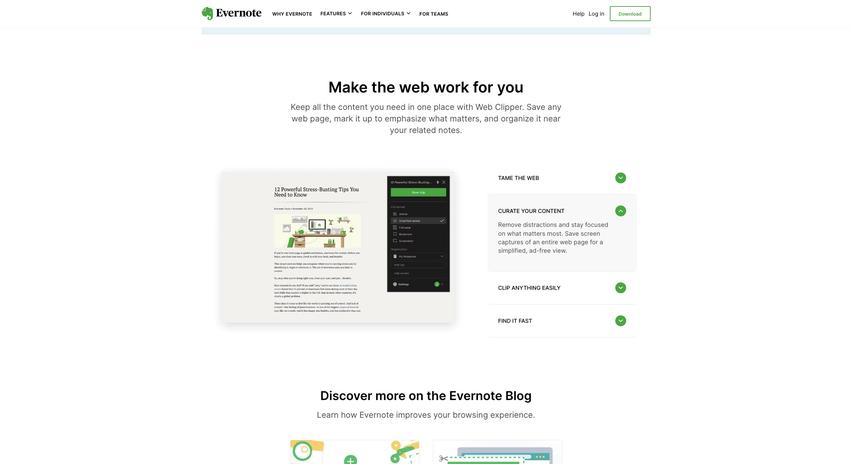 Task type: locate. For each thing, give the bounding box(es) containing it.
it left up
[[356, 114, 361, 124]]

evernote logo image
[[202, 7, 262, 20]]

what up captures on the right of page
[[507, 230, 522, 237]]

mark
[[334, 114, 353, 124]]

web
[[399, 78, 430, 96], [292, 114, 308, 124], [527, 175, 539, 181], [560, 239, 572, 246]]

1 vertical spatial in
[[408, 102, 415, 112]]

in
[[600, 10, 605, 17], [408, 102, 415, 112]]

your inside keep all the content you need in one place with web clipper. save any web page, mark it up to emphasize what matters, and organize it near your related notes.
[[390, 125, 407, 135]]

most.
[[547, 230, 564, 237]]

in up "emphasize"
[[408, 102, 415, 112]]

0 horizontal spatial save
[[527, 102, 546, 112]]

1 horizontal spatial your
[[434, 410, 451, 420]]

web up view.
[[560, 239, 572, 246]]

0 horizontal spatial content
[[338, 102, 368, 112]]

anywhere
[[365, 0, 403, 9]]

the
[[372, 78, 396, 96], [323, 102, 336, 112], [515, 175, 526, 181], [427, 389, 446, 403]]

on
[[498, 230, 506, 237], [409, 389, 424, 403]]

why
[[272, 11, 285, 17]]

with inside keep all the content you need in one place with web clipper. save any web page, mark it up to emphasize what matters, and organize it near your related notes.
[[457, 102, 474, 112]]

save down stay
[[565, 230, 579, 237]]

1 vertical spatial with
[[457, 102, 474, 112]]

for inside for teams link
[[420, 11, 430, 17]]

place
[[434, 102, 455, 112]]

1 horizontal spatial web
[[570, 6, 582, 13]]

1 vertical spatial save
[[565, 230, 579, 237]]

with
[[405, 0, 421, 9], [457, 102, 474, 112]]

2 vertical spatial evernote
[[360, 410, 394, 420]]

0 horizontal spatial for
[[361, 11, 371, 16]]

0 vertical spatial you
[[497, 78, 524, 96]]

for individuals button
[[361, 10, 412, 17]]

what down the place
[[429, 114, 448, 124]]

0 horizontal spatial with
[[405, 0, 421, 9]]

for
[[473, 78, 494, 96], [590, 239, 598, 246]]

keep
[[291, 102, 310, 112]]

and up most.
[[559, 221, 570, 229]]

0 vertical spatial with
[[405, 0, 421, 9]]

what
[[429, 114, 448, 124], [507, 230, 522, 237]]

1 vertical spatial web
[[476, 102, 493, 112]]

of
[[526, 239, 531, 246]]

1 horizontal spatial with
[[457, 102, 474, 112]]

for right work
[[473, 78, 494, 96]]

distractions
[[523, 221, 557, 229]]

2 horizontal spatial and
[[559, 221, 570, 229]]

your up distractions
[[522, 208, 537, 215]]

it right find
[[513, 318, 518, 324]]

it
[[356, 114, 361, 124], [537, 114, 541, 124], [513, 318, 518, 324]]

1 horizontal spatial content
[[538, 208, 565, 215]]

0 vertical spatial your
[[390, 125, 407, 135]]

remove distractions and stay focused on what matters most. save screen captures of an entire web page for a simplified, ad-free view.
[[498, 221, 609, 254]]

0 vertical spatial evernote
[[286, 11, 313, 17]]

blog
[[506, 389, 532, 403]]

0 vertical spatial on
[[498, 230, 506, 237]]

1 horizontal spatial you
[[497, 78, 524, 96]]

content up distractions
[[538, 208, 565, 215]]

0 vertical spatial save
[[527, 102, 546, 112]]

on inside remove distractions and stay focused on what matters most. save screen captures of an entire web page for a simplified, ad-free view.
[[498, 230, 506, 237]]

the right all at the top
[[323, 102, 336, 112]]

in right the log
[[600, 10, 605, 17]]

log
[[589, 10, 599, 17]]

web
[[570, 6, 582, 13], [476, 102, 493, 112]]

and
[[286, 0, 300, 9], [484, 114, 499, 124], [559, 221, 570, 229]]

from
[[345, 0, 363, 9]]

download link
[[610, 6, 651, 21]]

web up matters,
[[476, 102, 493, 112]]

1 vertical spatial what
[[507, 230, 522, 237]]

make
[[329, 78, 368, 96]]

on down the remove
[[498, 230, 506, 237]]

experience.
[[491, 410, 536, 420]]

1 vertical spatial content
[[538, 208, 565, 215]]

1 vertical spatial and
[[484, 114, 499, 124]]

more
[[376, 389, 406, 403]]

with up for teams link
[[405, 0, 421, 9]]

content inside keep all the content you need in one place with web clipper. save any web page, mark it up to emphasize what matters, and organize it near your related notes.
[[338, 102, 368, 112]]

matters,
[[450, 114, 482, 124]]

for left a
[[590, 239, 598, 246]]

web down keep
[[292, 114, 308, 124]]

you up clipper.
[[497, 78, 524, 96]]

on up improves
[[409, 389, 424, 403]]

0 vertical spatial content
[[338, 102, 368, 112]]

anything
[[512, 285, 541, 291]]

0 vertical spatial and
[[286, 0, 300, 9]]

1 horizontal spatial save
[[565, 230, 579, 237]]

and down clipper.
[[484, 114, 499, 124]]

discover more on the evernote blog
[[321, 389, 532, 403]]

0 horizontal spatial what
[[429, 114, 448, 124]]

0 vertical spatial web
[[570, 6, 582, 13]]

up
[[363, 114, 373, 124]]

content up mark
[[338, 102, 368, 112]]

2 horizontal spatial evernote
[[450, 389, 503, 403]]

the inside keep all the content you need in one place with web clipper. save any web page, mark it up to emphasize what matters, and organize it near your related notes.
[[323, 102, 336, 112]]

find
[[498, 318, 511, 324]]

easily
[[542, 285, 561, 291]]

you up the to
[[370, 102, 384, 112]]

for left teams
[[420, 11, 430, 17]]

for inside for individuals button
[[361, 11, 371, 16]]

0 horizontal spatial your
[[390, 125, 407, 135]]

content
[[338, 102, 368, 112], [538, 208, 565, 215]]

how
[[341, 410, 357, 420]]

it left near
[[537, 114, 541, 124]]

for down from
[[361, 11, 371, 16]]

emphasize
[[385, 114, 427, 124]]

evernote
[[286, 11, 313, 17], [450, 389, 503, 403], [360, 410, 394, 420]]

and up why evernote link
[[286, 0, 300, 9]]

1 horizontal spatial evernote
[[360, 410, 394, 420]]

2 horizontal spatial your
[[522, 208, 537, 215]]

a
[[600, 239, 604, 246]]

the right tame
[[515, 175, 526, 181]]

find it fast
[[498, 318, 533, 324]]

page,
[[310, 114, 332, 124]]

1 horizontal spatial and
[[484, 114, 499, 124]]

1 horizontal spatial on
[[498, 230, 506, 237]]

what inside remove distractions and stay focused on what matters most. save screen captures of an entire web page for a simplified, ad-free view.
[[507, 230, 522, 237]]

matters
[[523, 230, 546, 237]]

make the web work for you
[[329, 78, 524, 96]]

0 vertical spatial what
[[429, 114, 448, 124]]

clip
[[498, 285, 510, 291]]

2 vertical spatial and
[[559, 221, 570, 229]]

related
[[409, 125, 436, 135]]

1 horizontal spatial for
[[590, 239, 598, 246]]

1 horizontal spatial for
[[420, 11, 430, 17]]

1 vertical spatial on
[[409, 389, 424, 403]]

1 vertical spatial evernote
[[450, 389, 503, 403]]

1 horizontal spatial what
[[507, 230, 522, 237]]

one
[[417, 102, 432, 112]]

help
[[573, 10, 585, 17]]

screen
[[581, 230, 601, 237]]

 image
[[202, 155, 474, 345]]

with up matters,
[[457, 102, 474, 112]]

0 horizontal spatial you
[[370, 102, 384, 112]]

ideas
[[263, 0, 283, 9]]

0 horizontal spatial in
[[408, 102, 415, 112]]

0 horizontal spatial evernote
[[286, 11, 313, 17]]

0 horizontal spatial web
[[476, 102, 493, 112]]

page
[[574, 239, 589, 246]]

the up learn how evernote improves your browsing experience.
[[427, 389, 446, 403]]

in inside keep all the content you need in one place with web clipper. save any web page, mark it up to emphasize what matters, and organize it near your related notes.
[[408, 102, 415, 112]]

browsing
[[453, 410, 488, 420]]

0 horizontal spatial on
[[409, 389, 424, 403]]

evernote down more
[[360, 410, 394, 420]]

save
[[527, 102, 546, 112], [565, 230, 579, 237]]

0 vertical spatial for
[[473, 78, 494, 96]]

for for for teams
[[420, 11, 430, 17]]

web right install on the top right of the page
[[570, 6, 582, 13]]

1 horizontal spatial in
[[600, 10, 605, 17]]

1 vertical spatial for
[[590, 239, 598, 246]]

and inside capture ideas and inspiration from anywhere with ease.
[[286, 0, 300, 9]]

your down discover more on the evernote blog
[[434, 410, 451, 420]]

evernote up "browsing"
[[450, 389, 503, 403]]

ease.
[[315, 10, 336, 20]]

your down "emphasize"
[[390, 125, 407, 135]]

evernote right why
[[286, 11, 313, 17]]

and inside remove distractions and stay focused on what matters most. save screen captures of an entire web page for a simplified, ad-free view.
[[559, 221, 570, 229]]

stay
[[572, 221, 584, 229]]

and for ideas
[[286, 0, 300, 9]]

you
[[497, 78, 524, 96], [370, 102, 384, 112]]

1 vertical spatial you
[[370, 102, 384, 112]]

for
[[361, 11, 371, 16], [420, 11, 430, 17]]

2 vertical spatial your
[[434, 410, 451, 420]]

your
[[390, 125, 407, 135], [522, 208, 537, 215], [434, 410, 451, 420]]

save left "any"
[[527, 102, 546, 112]]

0 horizontal spatial and
[[286, 0, 300, 9]]



Task type: vqa. For each thing, say whether or not it's contained in the screenshot.
leftmost for
yes



Task type: describe. For each thing, give the bounding box(es) containing it.
ad-
[[530, 247, 540, 254]]

clipper.
[[495, 102, 525, 112]]

web right tame
[[527, 175, 539, 181]]

save inside keep all the content you need in one place with web clipper. save any web page, mark it up to emphasize what matters, and organize it near your related notes.
[[527, 102, 546, 112]]

view.
[[553, 247, 568, 254]]

save inside remove distractions and stay focused on what matters most. save screen captures of an entire web page for a simplified, ad-free view.
[[565, 230, 579, 237]]

tame
[[498, 175, 514, 181]]

for inside remove distractions and stay focused on what matters most. save screen captures of an entire web page for a simplified, ad-free view.
[[590, 239, 598, 246]]

for teams
[[420, 11, 449, 17]]

help link
[[573, 10, 585, 17]]

improves
[[396, 410, 431, 420]]

focused
[[586, 221, 609, 229]]

individuals
[[373, 11, 405, 16]]

and for distractions
[[559, 221, 570, 229]]

why evernote link
[[272, 10, 313, 17]]

web inside remove distractions and stay focused on what matters most. save screen captures of an entire web page for a simplified, ad-free view.
[[560, 239, 572, 246]]

an
[[533, 239, 540, 246]]

tame the web
[[498, 175, 539, 181]]

to
[[375, 114, 383, 124]]

any
[[548, 102, 562, 112]]

1 vertical spatial your
[[522, 208, 537, 215]]

discover
[[321, 389, 373, 403]]

1 horizontal spatial it
[[513, 318, 518, 324]]

captures
[[498, 239, 524, 246]]

need
[[387, 102, 406, 112]]

curate
[[498, 208, 520, 215]]

2 horizontal spatial it
[[537, 114, 541, 124]]

capture
[[230, 0, 261, 9]]

clipper
[[583, 6, 602, 13]]

install
[[552, 6, 568, 13]]

why evernote
[[272, 11, 313, 17]]

notes.
[[439, 125, 463, 135]]

curate your content
[[498, 208, 565, 215]]

work
[[434, 78, 470, 96]]

0 horizontal spatial it
[[356, 114, 361, 124]]

clip anything easily
[[498, 285, 561, 291]]

with inside capture ideas and inspiration from anywhere with ease.
[[405, 0, 421, 9]]

you inside keep all the content you need in one place with web clipper. save any web page, mark it up to emphasize what matters, and organize it near your related notes.
[[370, 102, 384, 112]]

web inside keep all the content you need in one place with web clipper. save any web page, mark it up to emphasize what matters, and organize it near your related notes.
[[292, 114, 308, 124]]

fast
[[519, 318, 533, 324]]

learn how evernote improves your browsing experience.
[[317, 410, 536, 420]]

log in link
[[589, 10, 605, 17]]

all
[[313, 102, 321, 112]]

0 horizontal spatial for
[[473, 78, 494, 96]]

keep all the content you need in one place with web clipper. save any web page, mark it up to emphasize what matters, and organize it near your related notes.
[[291, 102, 562, 135]]

features
[[321, 11, 346, 16]]

features button
[[321, 10, 353, 17]]

0 vertical spatial in
[[600, 10, 605, 17]]

free
[[540, 247, 551, 254]]

remove
[[498, 221, 522, 229]]

for teams link
[[420, 10, 449, 17]]

install web clipper link
[[525, 1, 629, 18]]

and inside keep all the content you need in one place with web clipper. save any web page, mark it up to emphasize what matters, and organize it near your related notes.
[[484, 114, 499, 124]]

web up one
[[399, 78, 430, 96]]

capture ideas and inspiration from anywhere with ease.
[[230, 0, 421, 20]]

inspiration
[[303, 0, 343, 9]]

learn
[[317, 410, 339, 420]]

simplified,
[[498, 247, 528, 254]]

for individuals
[[361, 11, 405, 16]]

log in
[[589, 10, 605, 17]]

near
[[544, 114, 561, 124]]

the up need
[[372, 78, 396, 96]]

what inside keep all the content you need in one place with web clipper. save any web page, mark it up to emphasize what matters, and organize it near your related notes.
[[429, 114, 448, 124]]

download
[[619, 11, 642, 17]]

install web clipper
[[552, 6, 602, 13]]

for for for individuals
[[361, 11, 371, 16]]

organize
[[501, 114, 534, 124]]

teams
[[431, 11, 449, 17]]

web inside keep all the content you need in one place with web clipper. save any web page, mark it up to emphasize what matters, and organize it near your related notes.
[[476, 102, 493, 112]]

entire
[[542, 239, 558, 246]]



